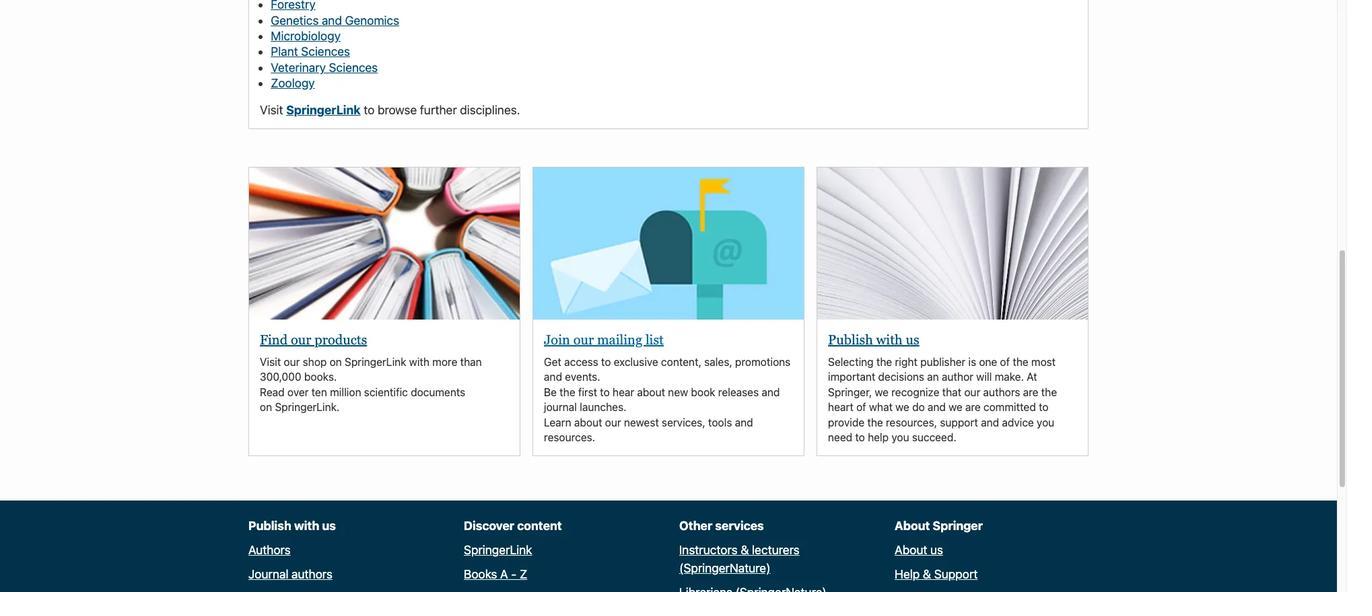 Task type: describe. For each thing, give the bounding box(es) containing it.
300,000
[[260, 371, 301, 383]]

authors inside selecting the right publisher is one of the most important decisions an author will make. at springer, we recognize that our authors are the heart of what we do and we are committed to provide the resources, support and advice you need to help you succeed.
[[983, 386, 1020, 398]]

to up launches.
[[600, 386, 610, 398]]

1 vertical spatial about
[[574, 417, 602, 429]]

1 horizontal spatial of
[[1000, 356, 1010, 368]]

publish a book image
[[817, 168, 1088, 320]]

one
[[979, 356, 997, 368]]

that
[[942, 386, 962, 398]]

exclusive
[[614, 356, 658, 368]]

visit springerlink to browse further disciplines.
[[260, 103, 520, 117]]

visit our shop on springerlink with more than 300,000 books. read over ten million scientific documents on springerlink.
[[260, 356, 482, 414]]

plant
[[271, 45, 298, 59]]

0 horizontal spatial we
[[875, 386, 889, 398]]

1 vertical spatial publish with us
[[248, 519, 336, 534]]

tools
[[708, 417, 732, 429]]

sales,
[[704, 356, 732, 368]]

microbiology link
[[271, 29, 341, 43]]

documents
[[411, 386, 465, 398]]

microbiology
[[271, 29, 341, 43]]

other services
[[679, 519, 764, 534]]

publisher
[[921, 356, 966, 368]]

is
[[969, 356, 976, 368]]

what
[[869, 401, 893, 414]]

2 vertical spatial with
[[294, 519, 319, 534]]

author
[[942, 371, 974, 383]]

publish with us link
[[828, 333, 920, 347]]

genomics
[[345, 13, 399, 27]]

-
[[511, 568, 517, 582]]

most
[[1032, 356, 1056, 368]]

0 vertical spatial sciences
[[301, 45, 350, 59]]

zoology link
[[271, 76, 315, 90]]

join our mailing list image
[[533, 168, 804, 320]]

springer
[[933, 519, 983, 534]]

instructors & lecturers (springernature)
[[679, 544, 800, 576]]

and right "tools"
[[735, 417, 753, 429]]

lecturers
[[752, 544, 800, 558]]

visit for visit springerlink to browse further disciplines.
[[260, 103, 283, 117]]

springerlink link for journal authors
[[464, 544, 532, 558]]

heart
[[828, 401, 854, 414]]

resources,
[[886, 417, 937, 429]]

authors link
[[248, 544, 291, 558]]

z
[[520, 568, 527, 582]]

0 vertical spatial publish with us
[[828, 333, 920, 347]]

2 vertical spatial springerlink
[[464, 544, 532, 558]]

than
[[460, 356, 482, 368]]

(springernature)
[[679, 562, 771, 576]]

with inside visit our shop on springerlink with more than 300,000 books. read over ten million scientific documents on springerlink.
[[409, 356, 430, 368]]

0 horizontal spatial of
[[857, 401, 866, 414]]

about for about us
[[895, 544, 927, 558]]

0 vertical spatial publish
[[828, 333, 873, 347]]

our inside selecting the right publisher is one of the most important decisions an author will make. at springer, we recognize that our authors are the heart of what we do and we are committed to provide the resources, support and advice you need to help you succeed.
[[964, 386, 981, 398]]

springerlink link for microbiology
[[286, 103, 361, 117]]

& for help
[[923, 568, 931, 582]]

find our products link
[[260, 333, 367, 347]]

million
[[330, 386, 361, 398]]

visit for visit our shop on springerlink with more than 300,000 books. read over ten million scientific documents on springerlink.
[[260, 356, 281, 368]]

1 horizontal spatial we
[[896, 401, 910, 414]]

a
[[500, 568, 508, 582]]

list
[[646, 333, 664, 347]]

about us
[[895, 544, 943, 558]]

committed
[[984, 401, 1036, 414]]

succeed.
[[912, 432, 957, 444]]

genetics
[[271, 13, 319, 27]]

1 horizontal spatial us
[[906, 333, 920, 347]]

other
[[679, 519, 713, 534]]

instructors
[[679, 544, 738, 558]]

decisions
[[878, 371, 925, 383]]

browse
[[378, 103, 417, 117]]

join our mailing list
[[544, 333, 664, 347]]

right
[[895, 356, 918, 368]]

authors
[[248, 544, 291, 558]]

do
[[912, 401, 925, 414]]

2 horizontal spatial us
[[931, 544, 943, 558]]

discover content
[[464, 519, 562, 534]]

content
[[517, 519, 562, 534]]

learn
[[544, 417, 571, 429]]

springerlink inside visit our shop on springerlink with more than 300,000 books. read over ten million scientific documents on springerlink.
[[345, 356, 406, 368]]

genetics and genomics microbiology plant sciences veterinary sciences zoology
[[271, 13, 399, 90]]

newest
[[624, 417, 659, 429]]

an
[[927, 371, 939, 383]]

help & support
[[895, 568, 978, 582]]

journal authors
[[248, 568, 333, 582]]

book
[[691, 386, 715, 398]]

products
[[315, 333, 367, 347]]

advice
[[1002, 417, 1034, 429]]

plant sciences link
[[271, 45, 350, 59]]

help
[[868, 432, 889, 444]]

events.
[[565, 371, 600, 383]]

hear
[[613, 386, 634, 398]]

our for shop
[[284, 356, 300, 368]]

to left browse
[[364, 103, 375, 117]]

our inside 'get access to exclusive content, sales, promotions and events. be the first to hear about new book releases and journal launches. learn about our newest services, tools and resources.'
[[605, 417, 621, 429]]



Task type: vqa. For each thing, say whether or not it's contained in the screenshot.
over 10 million scientific documents on springerlink
no



Task type: locate. For each thing, give the bounding box(es) containing it.
authors up committed
[[983, 386, 1020, 398]]

2 horizontal spatial with
[[876, 333, 903, 347]]

1 visit from the top
[[260, 103, 283, 117]]

1 about from the top
[[895, 519, 930, 534]]

you right the advice at bottom
[[1037, 417, 1055, 429]]

1 vertical spatial us
[[322, 519, 336, 534]]

launches.
[[580, 401, 627, 414]]

resources.
[[544, 432, 595, 444]]

publish with us up selecting
[[828, 333, 920, 347]]

2 about from the top
[[895, 544, 927, 558]]

0 vertical spatial you
[[1037, 417, 1055, 429]]

publish up selecting
[[828, 333, 873, 347]]

support
[[940, 417, 978, 429]]

1 horizontal spatial &
[[923, 568, 931, 582]]

support
[[934, 568, 978, 582]]

about down launches.
[[574, 417, 602, 429]]

and up microbiology link
[[322, 13, 342, 27]]

1 horizontal spatial authors
[[983, 386, 1020, 398]]

springerlink down zoology link
[[286, 103, 361, 117]]

on springerlink.
[[260, 401, 340, 414]]

springerlink up scientific
[[345, 356, 406, 368]]

publish up authors link on the bottom
[[248, 519, 291, 534]]

our up the access
[[573, 333, 594, 347]]

instructors & lecturers (springernature) link
[[679, 544, 800, 576]]

releases
[[718, 386, 759, 398]]

shop
[[303, 356, 327, 368]]

1 vertical spatial of
[[857, 401, 866, 414]]

1 horizontal spatial about
[[637, 386, 665, 398]]

our down launches.
[[605, 417, 621, 429]]

veterinary
[[271, 60, 326, 75]]

1 horizontal spatial publish with us
[[828, 333, 920, 347]]

with up right in the bottom of the page
[[876, 333, 903, 347]]

books a - z
[[464, 568, 527, 582]]

about
[[895, 519, 930, 534], [895, 544, 927, 558]]

1 vertical spatial authors
[[292, 568, 333, 582]]

with up journal authors link
[[294, 519, 319, 534]]

recognize
[[892, 386, 940, 398]]

0 vertical spatial us
[[906, 333, 920, 347]]

find our products
[[260, 333, 367, 347]]

books
[[464, 568, 497, 582]]

2 vertical spatial us
[[931, 544, 943, 558]]

springerlink up books a - z link
[[464, 544, 532, 558]]

zoology
[[271, 76, 315, 90]]

us up the help & support link
[[931, 544, 943, 558]]

and right do
[[928, 401, 946, 414]]

genetics and genomics link
[[271, 13, 399, 27]]

0 horizontal spatial publish with us
[[248, 519, 336, 534]]

visit inside visit our shop on springerlink with more than 300,000 books. read over ten million scientific documents on springerlink.
[[260, 356, 281, 368]]

colourful books image
[[249, 168, 520, 320]]

1 vertical spatial &
[[923, 568, 931, 582]]

0 vertical spatial about
[[637, 386, 665, 398]]

1 vertical spatial publish
[[248, 519, 291, 534]]

0 vertical spatial authors
[[983, 386, 1020, 398]]

& for instructors
[[741, 544, 749, 558]]

new
[[668, 386, 688, 398]]

us
[[906, 333, 920, 347], [322, 519, 336, 534], [931, 544, 943, 558]]

springerlink
[[286, 103, 361, 117], [345, 356, 406, 368], [464, 544, 532, 558]]

publish with us up authors
[[248, 519, 336, 534]]

0 vertical spatial springerlink link
[[286, 103, 361, 117]]

journal authors link
[[248, 568, 333, 582]]

2 visit from the top
[[260, 356, 281, 368]]

0 vertical spatial about
[[895, 519, 930, 534]]

0 vertical spatial &
[[741, 544, 749, 558]]

be
[[544, 386, 557, 398]]

selecting
[[828, 356, 874, 368]]

us up journal authors
[[322, 519, 336, 534]]

us up right in the bottom of the page
[[906, 333, 920, 347]]

we up "what"
[[875, 386, 889, 398]]

get access to exclusive content, sales, promotions and events. be the first to hear about new book releases and journal launches. learn about our newest services, tools and resources.
[[544, 356, 791, 444]]

0 horizontal spatial with
[[294, 519, 319, 534]]

about springer
[[895, 519, 983, 534]]

0 horizontal spatial &
[[741, 544, 749, 558]]

1 vertical spatial you
[[892, 432, 909, 444]]

1 vertical spatial about
[[895, 544, 927, 558]]

0 vertical spatial visit
[[260, 103, 283, 117]]

sciences down plant sciences link
[[329, 60, 378, 75]]

the left right in the bottom of the page
[[877, 356, 892, 368]]

to
[[364, 103, 375, 117], [601, 356, 611, 368], [600, 386, 610, 398], [1039, 401, 1049, 414], [855, 432, 865, 444]]

veterinary sciences link
[[271, 60, 378, 75]]

are up support on the bottom of page
[[966, 401, 981, 414]]

authors right journal
[[292, 568, 333, 582]]

about left new
[[637, 386, 665, 398]]

visit up 300,000
[[260, 356, 281, 368]]

publish
[[828, 333, 873, 347], [248, 519, 291, 534]]

make. at
[[995, 371, 1037, 383]]

0 horizontal spatial about
[[574, 417, 602, 429]]

1 vertical spatial are
[[966, 401, 981, 414]]

books a - z link
[[464, 568, 527, 582]]

& down services
[[741, 544, 749, 558]]

find
[[260, 333, 288, 347]]

1 vertical spatial visit
[[260, 356, 281, 368]]

mailing
[[597, 333, 642, 347]]

1 vertical spatial with
[[409, 356, 430, 368]]

about
[[637, 386, 665, 398], [574, 417, 602, 429]]

and inside genetics and genomics microbiology plant sciences veterinary sciences zoology
[[322, 13, 342, 27]]

get
[[544, 356, 562, 368]]

our up shop
[[291, 333, 311, 347]]

we
[[875, 386, 889, 398], [896, 401, 910, 414], [949, 401, 963, 414]]

our for mailing
[[573, 333, 594, 347]]

our down will
[[964, 386, 981, 398]]

the up journal
[[560, 386, 575, 398]]

our for products
[[291, 333, 311, 347]]

springer,
[[828, 386, 872, 398]]

the down most
[[1041, 386, 1057, 398]]

about us link
[[895, 544, 943, 558]]

access
[[564, 356, 598, 368]]

further
[[420, 103, 457, 117]]

selecting the right publisher is one of the most important decisions an author will make. at springer, we recognize that our authors are the heart of what we do and we are committed to provide the resources, support and advice you need to help you succeed.
[[828, 356, 1057, 444]]

1 vertical spatial springerlink
[[345, 356, 406, 368]]

on
[[330, 356, 342, 368]]

to down provide the
[[855, 432, 865, 444]]

and down promotions
[[762, 386, 780, 398]]

of right one
[[1000, 356, 1010, 368]]

scientific
[[364, 386, 408, 398]]

discover
[[464, 519, 514, 534]]

with left more
[[409, 356, 430, 368]]

visit
[[260, 103, 283, 117], [260, 356, 281, 368]]

ten
[[312, 386, 327, 398]]

& right help
[[923, 568, 931, 582]]

about for about springer
[[895, 519, 930, 534]]

&
[[741, 544, 749, 558], [923, 568, 931, 582]]

will
[[977, 371, 992, 383]]

0 vertical spatial springerlink
[[286, 103, 361, 117]]

of up provide the
[[857, 401, 866, 414]]

are
[[1023, 386, 1039, 398], [966, 401, 981, 414]]

the up make. at
[[1013, 356, 1029, 368]]

visit down zoology link
[[260, 103, 283, 117]]

our inside visit our shop on springerlink with more than 300,000 books. read over ten million scientific documents on springerlink.
[[284, 356, 300, 368]]

journal
[[248, 568, 288, 582]]

about up help
[[895, 544, 927, 558]]

books.
[[304, 371, 337, 383]]

0 horizontal spatial authors
[[292, 568, 333, 582]]

we left do
[[896, 401, 910, 414]]

authors
[[983, 386, 1020, 398], [292, 568, 333, 582]]

1 horizontal spatial springerlink link
[[464, 544, 532, 558]]

to down join our mailing list link
[[601, 356, 611, 368]]

we up support on the bottom of page
[[949, 401, 963, 414]]

of
[[1000, 356, 1010, 368], [857, 401, 866, 414]]

0 horizontal spatial publish
[[248, 519, 291, 534]]

1 vertical spatial sciences
[[329, 60, 378, 75]]

disciplines.
[[460, 103, 520, 117]]

sciences up veterinary sciences link at the top left of the page
[[301, 45, 350, 59]]

& inside instructors & lecturers (springernature)
[[741, 544, 749, 558]]

0 horizontal spatial you
[[892, 432, 909, 444]]

1 horizontal spatial publish
[[828, 333, 873, 347]]

1 horizontal spatial are
[[1023, 386, 1039, 398]]

help & support link
[[895, 568, 978, 582]]

with
[[876, 333, 903, 347], [409, 356, 430, 368], [294, 519, 319, 534]]

about up about us link
[[895, 519, 930, 534]]

1 horizontal spatial you
[[1037, 417, 1055, 429]]

first
[[578, 386, 597, 398]]

the inside 'get access to exclusive content, sales, promotions and events. be the first to hear about new book releases and journal launches. learn about our newest services, tools and resources.'
[[560, 386, 575, 398]]

services,
[[662, 417, 705, 429]]

are down make. at
[[1023, 386, 1039, 398]]

2 horizontal spatial we
[[949, 401, 963, 414]]

0 vertical spatial with
[[876, 333, 903, 347]]

springerlink link up books a - z link
[[464, 544, 532, 558]]

1 vertical spatial springerlink link
[[464, 544, 532, 558]]

you down resources,
[[892, 432, 909, 444]]

help
[[895, 568, 920, 582]]

our up 300,000
[[284, 356, 300, 368]]

0 vertical spatial of
[[1000, 356, 1010, 368]]

need
[[828, 432, 853, 444]]

and down committed
[[981, 417, 999, 429]]

provide the
[[828, 417, 883, 429]]

join
[[544, 333, 570, 347]]

the
[[877, 356, 892, 368], [1013, 356, 1029, 368], [560, 386, 575, 398], [1041, 386, 1057, 398]]

1 horizontal spatial with
[[409, 356, 430, 368]]

more
[[432, 356, 457, 368]]

0 horizontal spatial springerlink link
[[286, 103, 361, 117]]

content,
[[661, 356, 702, 368]]

and down get
[[544, 371, 562, 383]]

0 horizontal spatial us
[[322, 519, 336, 534]]

springerlink link down zoology link
[[286, 103, 361, 117]]

read over
[[260, 386, 309, 398]]

0 horizontal spatial are
[[966, 401, 981, 414]]

important
[[828, 371, 876, 383]]

0 vertical spatial are
[[1023, 386, 1039, 398]]

to right committed
[[1039, 401, 1049, 414]]

sciences
[[301, 45, 350, 59], [329, 60, 378, 75]]



